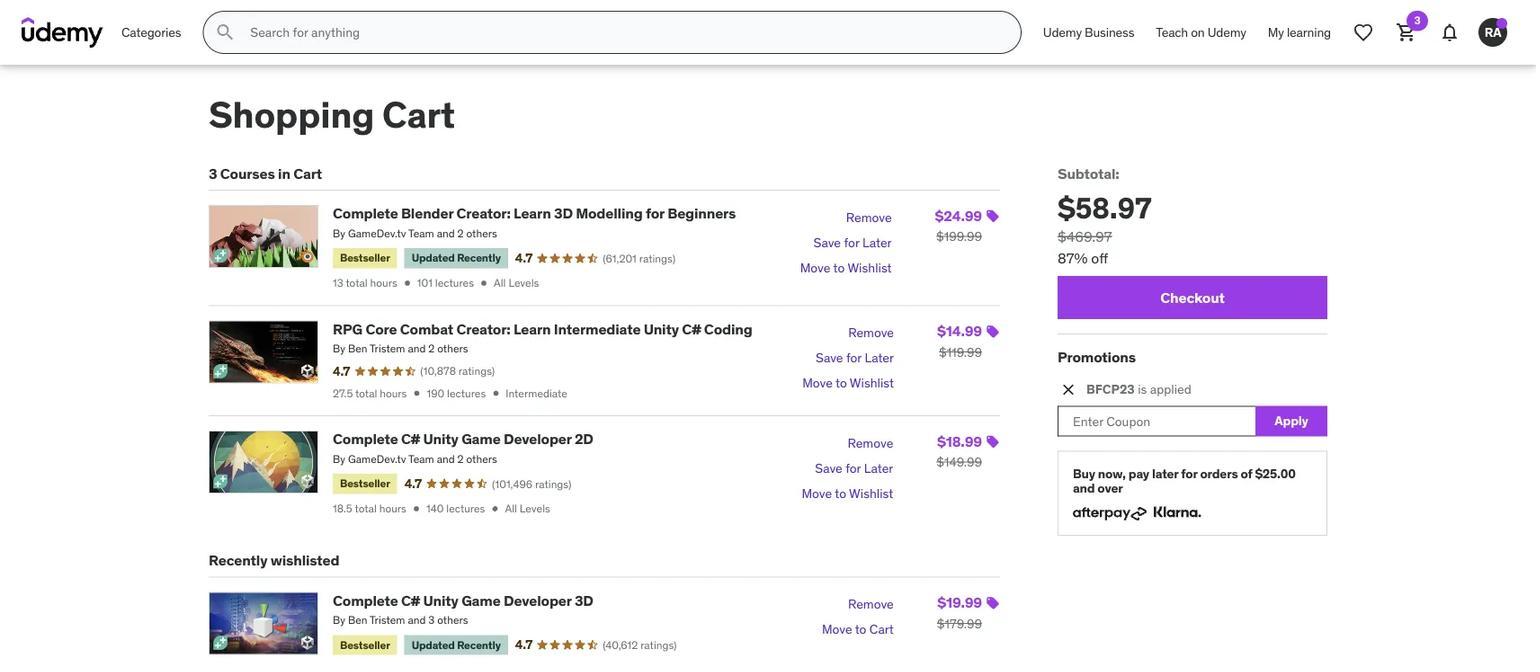Task type: vqa. For each thing, say whether or not it's contained in the screenshot.
Video
no



Task type: describe. For each thing, give the bounding box(es) containing it.
submit search image
[[214, 22, 236, 43]]

3 for 3
[[1414, 13, 1421, 27]]

3d inside the complete c# unity game developer 3d by ben tristem and 3 others
[[575, 591, 594, 610]]

c# for complete c# unity game developer 2d
[[401, 430, 420, 448]]

gamedev.tv inside complete c# unity game developer 2d by gamedev.tv team and 2 others
[[348, 452, 406, 466]]

2 udemy from the left
[[1208, 24, 1246, 40]]

for inside complete blender creator: learn 3d modelling for beginners by gamedev.tv team and 2 others
[[646, 204, 665, 223]]

now,
[[1098, 465, 1126, 482]]

you have alerts image
[[1497, 18, 1508, 29]]

and inside complete blender creator: learn 3d modelling for beginners by gamedev.tv team and 2 others
[[437, 227, 455, 241]]

0 vertical spatial cart
[[382, 92, 455, 138]]

my learning link
[[1257, 11, 1342, 54]]

others inside rpg core combat creator: learn intermediate unity c# coding by ben tristem and 2 others
[[437, 342, 468, 356]]

13 total hours
[[333, 276, 397, 290]]

$14.99
[[937, 322, 982, 340]]

in
[[278, 165, 290, 183]]

buy now, pay later for orders of $25.00 and over
[[1073, 465, 1296, 497]]

$199.99
[[936, 229, 982, 245]]

levels for game
[[520, 502, 550, 516]]

later
[[1152, 465, 1179, 482]]

team inside complete blender creator: learn 3d modelling for beginners by gamedev.tv team and 2 others
[[408, 227, 434, 241]]

recently for c#
[[457, 638, 501, 652]]

unity inside rpg core combat creator: learn intermediate unity c# coding by ben tristem and 2 others
[[644, 320, 679, 338]]

$18.99 $149.99
[[937, 432, 982, 470]]

remove move to cart
[[822, 596, 894, 638]]

(61,201 ratings)
[[603, 251, 676, 265]]

xxsmall image down (101,496
[[489, 503, 501, 515]]

27.5
[[333, 386, 353, 400]]

core
[[366, 320, 397, 338]]

apply
[[1275, 413, 1308, 429]]

(101,496 ratings)
[[492, 477, 571, 491]]

learn inside rpg core combat creator: learn intermediate unity c# coding by ben tristem and 2 others
[[514, 320, 551, 338]]

rpg
[[333, 320, 363, 338]]

team inside complete c# unity game developer 2d by gamedev.tv team and 2 others
[[408, 452, 434, 466]]

move inside the remove move to cart
[[822, 622, 852, 638]]

and inside buy now, pay later for orders of $25.00 and over
[[1073, 480, 1095, 497]]

and inside rpg core combat creator: learn intermediate unity c# coding by ben tristem and 2 others
[[408, 342, 426, 356]]

complete for complete blender creator: learn 3d modelling for beginners
[[333, 204, 398, 223]]

notifications image
[[1439, 22, 1461, 43]]

levels for learn
[[509, 276, 539, 290]]

complete c# unity game developer 3d by ben tristem and 3 others
[[333, 591, 594, 627]]

3 link
[[1385, 11, 1428, 54]]

teach on udemy link
[[1145, 11, 1257, 54]]

$179.99
[[937, 616, 982, 632]]

18.5 total hours
[[333, 502, 407, 516]]

wishlist for $24.99
[[848, 260, 892, 276]]

hours for blender
[[370, 276, 397, 290]]

developer for 2d
[[504, 430, 572, 448]]

$149.99
[[937, 454, 982, 470]]

$58.97
[[1058, 190, 1152, 226]]

others inside complete c# unity game developer 2d by gamedev.tv team and 2 others
[[466, 452, 497, 466]]

101 lectures
[[417, 276, 474, 290]]

my learning
[[1268, 24, 1331, 40]]

$19.99 $179.99
[[937, 594, 982, 632]]

complete for complete c# unity game developer 3d
[[333, 591, 398, 610]]

udemy business
[[1043, 24, 1134, 40]]

shopping cart
[[209, 92, 455, 138]]

recently for blender
[[457, 251, 501, 265]]

blender
[[401, 204, 453, 223]]

categories
[[121, 24, 181, 40]]

on
[[1191, 24, 1205, 40]]

wishlist image
[[1353, 22, 1374, 43]]

rpg core combat creator: learn intermediate unity c# coding by ben tristem and 2 others
[[333, 320, 752, 356]]

to for $18.99's save for later button
[[835, 485, 846, 502]]

$469.97
[[1058, 227, 1112, 246]]

developer for 3d
[[504, 591, 572, 610]]

cart for 3 courses in cart
[[293, 165, 322, 183]]

rpg core combat creator: learn intermediate unity c# coding link
[[333, 320, 752, 338]]

1 vertical spatial save for later button
[[816, 346, 894, 371]]

by inside complete c# unity game developer 2d by gamedev.tv team and 2 others
[[333, 452, 345, 466]]

by inside complete blender creator: learn 3d modelling for beginners by gamedev.tv team and 2 others
[[333, 227, 345, 241]]

unity for complete c# unity game developer 3d
[[423, 591, 459, 610]]

and inside the complete c# unity game developer 3d by ben tristem and 3 others
[[408, 613, 426, 627]]

ra
[[1485, 24, 1502, 40]]

gamedev.tv inside complete blender creator: learn 3d modelling for beginners by gamedev.tv team and 2 others
[[348, 227, 406, 241]]

learning
[[1287, 24, 1331, 40]]

bfcp23 is applied
[[1087, 381, 1192, 397]]

save for $18.99
[[815, 460, 843, 476]]

others inside the complete c# unity game developer 3d by ben tristem and 3 others
[[437, 613, 468, 627]]

creator: inside rpg core combat creator: learn intermediate unity c# coding by ben tristem and 2 others
[[456, 320, 511, 338]]

creator: inside complete blender creator: learn 3d modelling for beginners by gamedev.tv team and 2 others
[[456, 204, 511, 223]]

2d
[[575, 430, 593, 448]]

190
[[427, 386, 444, 400]]

complete c# unity game developer 3d link
[[333, 591, 594, 610]]

xxsmall image left 190
[[411, 387, 423, 400]]

to for middle save for later button
[[836, 375, 847, 391]]

save for later button for $24.99
[[814, 230, 892, 256]]

190 lectures
[[427, 386, 486, 400]]

pay
[[1129, 465, 1150, 482]]

by inside rpg core combat creator: learn intermediate unity c# coding by ben tristem and 2 others
[[333, 342, 345, 356]]

to inside the remove move to cart
[[855, 622, 867, 638]]

buy
[[1073, 465, 1095, 482]]

lectures for unity
[[446, 502, 485, 516]]

1 vertical spatial later
[[865, 350, 894, 366]]

1 vertical spatial move to wishlist button
[[803, 371, 894, 396]]

1 vertical spatial xxsmall image
[[410, 503, 423, 515]]

ra link
[[1472, 11, 1515, 54]]

coding
[[704, 320, 752, 338]]

total for complete blender creator: learn 3d modelling for beginners
[[346, 276, 368, 290]]

updated recently for unity
[[412, 638, 501, 652]]

complete blender creator: learn 3d modelling for beginners by gamedev.tv team and 2 others
[[333, 204, 736, 241]]

my
[[1268, 24, 1284, 40]]

is
[[1138, 381, 1147, 397]]

subtotal:
[[1058, 165, 1119, 183]]

remove left the $18.99
[[848, 435, 893, 451]]

shopping
[[209, 92, 374, 138]]

all for learn
[[494, 276, 506, 290]]

1 udemy from the left
[[1043, 24, 1082, 40]]

101
[[417, 276, 433, 290]]

learn inside complete blender creator: learn 3d modelling for beginners by gamedev.tv team and 2 others
[[514, 204, 551, 223]]

61,201 ratings element
[[603, 251, 676, 266]]

small image
[[1060, 381, 1078, 399]]

140
[[426, 502, 444, 516]]

1 vertical spatial intermediate
[[506, 386, 567, 400]]

complete c# unity game developer 2d by gamedev.tv team and 2 others
[[333, 430, 593, 466]]

to for save for later button associated with $24.99
[[833, 260, 845, 276]]

(40,612
[[603, 638, 638, 652]]

wishlisted
[[270, 552, 339, 570]]

$24.99
[[935, 207, 982, 225]]

teach on udemy
[[1156, 24, 1246, 40]]

(10,878 ratings)
[[420, 364, 495, 378]]

remove button for move to cart button
[[848, 592, 894, 617]]

1 vertical spatial hours
[[380, 386, 407, 400]]

remove button for middle save for later button
[[848, 321, 894, 346]]

checkout
[[1160, 288, 1225, 307]]

1 vertical spatial total
[[355, 386, 377, 400]]

lectures for creator:
[[435, 276, 474, 290]]

27.5 total hours
[[333, 386, 407, 400]]



Task type: locate. For each thing, give the bounding box(es) containing it.
categories button
[[111, 11, 192, 54]]

2 vertical spatial later
[[864, 460, 893, 476]]

complete down wishlisted
[[333, 591, 398, 610]]

afterpay image
[[1073, 507, 1147, 521]]

intermediate down rpg core combat creator: learn intermediate unity c# coding by ben tristem and 2 others
[[506, 386, 567, 400]]

coupon icon image for $24.99
[[986, 209, 1000, 224]]

all
[[494, 276, 506, 290], [505, 502, 517, 516]]

bfcp23
[[1087, 381, 1135, 397]]

0 vertical spatial wishlist
[[848, 260, 892, 276]]

bestseller for complete c# unity game developer 3d
[[340, 638, 390, 652]]

0 vertical spatial all
[[494, 276, 506, 290]]

0 vertical spatial 2
[[457, 227, 464, 241]]

0 vertical spatial updated
[[412, 251, 455, 265]]

1 vertical spatial complete
[[333, 430, 398, 448]]

(61,201
[[603, 251, 637, 265]]

0 horizontal spatial 3
[[209, 165, 217, 183]]

wishlist for $18.99
[[849, 485, 893, 502]]

udemy
[[1043, 24, 1082, 40], [1208, 24, 1246, 40]]

87%
[[1058, 249, 1088, 267]]

coupon icon image for $14.99
[[986, 325, 1000, 339]]

move for $18.99's save for later button
[[802, 485, 832, 502]]

ratings) right (101,496
[[535, 477, 571, 491]]

2 vertical spatial unity
[[423, 591, 459, 610]]

2 complete from the top
[[333, 430, 398, 448]]

updated for blender
[[412, 251, 455, 265]]

1 vertical spatial gamedev.tv
[[348, 452, 406, 466]]

10,878 ratings element
[[420, 364, 495, 379]]

remove button left $24.99
[[846, 205, 892, 230]]

2 team from the top
[[408, 452, 434, 466]]

bestseller
[[340, 251, 390, 265], [340, 477, 390, 491], [340, 638, 390, 652]]

2 tristem from the top
[[370, 613, 405, 627]]

1 vertical spatial all levels
[[505, 502, 550, 516]]

Search for anything text field
[[247, 17, 999, 48]]

move to wishlist button for $18.99
[[802, 481, 893, 506]]

orders
[[1200, 465, 1238, 482]]

xxsmall image right 190 lectures in the left of the page
[[490, 387, 502, 400]]

1 complete from the top
[[333, 204, 398, 223]]

later left $119.99
[[865, 350, 894, 366]]

total right '13'
[[346, 276, 368, 290]]

all levels for learn
[[494, 276, 539, 290]]

(101,496
[[492, 477, 533, 491]]

recently wishlisted
[[209, 552, 339, 570]]

ratings) for 2d
[[535, 477, 571, 491]]

2
[[457, 227, 464, 241], [428, 342, 435, 356], [457, 452, 464, 466]]

hours left 140
[[379, 502, 407, 516]]

hours left the 101
[[370, 276, 397, 290]]

move for save for later button associated with $24.99
[[800, 260, 831, 276]]

1 vertical spatial learn
[[514, 320, 551, 338]]

2 gamedev.tv from the top
[[348, 452, 406, 466]]

ratings) right (40,612
[[641, 638, 677, 652]]

bestseller for complete blender creator: learn 3d modelling for beginners
[[340, 251, 390, 265]]

for inside buy now, pay later for orders of $25.00 and over
[[1181, 465, 1198, 482]]

1 vertical spatial levels
[[520, 502, 550, 516]]

hours left 190
[[380, 386, 407, 400]]

40,612 ratings element
[[603, 638, 677, 653]]

shopping cart with 3 items image
[[1396, 22, 1418, 43]]

move for middle save for later button
[[803, 375, 833, 391]]

3 coupon icon image from the top
[[986, 435, 1000, 449]]

remove save for later move to wishlist for $24.99
[[800, 209, 892, 276]]

1 game from the top
[[462, 430, 501, 448]]

others down complete c# unity game developer 3d link
[[437, 613, 468, 627]]

courses
[[220, 165, 275, 183]]

c# inside rpg core combat creator: learn intermediate unity c# coding by ben tristem and 2 others
[[682, 320, 701, 338]]

xxsmall image
[[401, 277, 414, 290], [411, 387, 423, 400], [490, 387, 502, 400], [489, 503, 501, 515]]

unity inside the complete c# unity game developer 3d by ben tristem and 3 others
[[423, 591, 459, 610]]

1 vertical spatial creator:
[[456, 320, 511, 338]]

developer inside complete c# unity game developer 2d by gamedev.tv team and 2 others
[[504, 430, 572, 448]]

remove left $14.99
[[848, 325, 894, 341]]

remove left $24.99
[[846, 209, 892, 226]]

remove button left the $18.99
[[848, 431, 893, 456]]

tristem inside rpg core combat creator: learn intermediate unity c# coding by ben tristem and 2 others
[[370, 342, 405, 356]]

2 creator: from the top
[[456, 320, 511, 338]]

remove button for $18.99's save for later button
[[848, 431, 893, 456]]

gamedev.tv up 13 total hours at top
[[348, 227, 406, 241]]

others inside complete blender creator: learn 3d modelling for beginners by gamedev.tv team and 2 others
[[466, 227, 497, 241]]

by up '13'
[[333, 227, 345, 241]]

0 vertical spatial tristem
[[370, 342, 405, 356]]

1 vertical spatial ben
[[348, 613, 367, 627]]

1 vertical spatial developer
[[504, 591, 572, 610]]

for for save for later button associated with $24.99's the remove button
[[844, 235, 860, 251]]

2 vertical spatial total
[[355, 502, 377, 516]]

xxsmall image
[[478, 277, 490, 290], [410, 503, 423, 515]]

1 vertical spatial updated recently
[[412, 638, 501, 652]]

all levels
[[494, 276, 539, 290], [505, 502, 550, 516]]

coupon icon image right $14.99
[[986, 325, 1000, 339]]

wishlist
[[848, 260, 892, 276], [850, 375, 894, 391], [849, 485, 893, 502]]

3 courses in cart
[[209, 165, 322, 183]]

1 horizontal spatial 3d
[[575, 591, 594, 610]]

over
[[1098, 480, 1123, 497]]

ratings) inside 101,496 ratings element
[[535, 477, 571, 491]]

0 vertical spatial intermediate
[[554, 320, 641, 338]]

3d inside complete blender creator: learn 3d modelling for beginners by gamedev.tv team and 2 others
[[554, 204, 573, 223]]

1 vertical spatial lectures
[[447, 386, 486, 400]]

complete inside complete c# unity game developer 2d by gamedev.tv team and 2 others
[[333, 430, 398, 448]]

0 vertical spatial developer
[[504, 430, 572, 448]]

$14.99 $119.99
[[937, 322, 982, 360]]

4.7 for gamedev.tv
[[405, 476, 422, 492]]

0 vertical spatial bestseller
[[340, 251, 390, 265]]

for
[[646, 204, 665, 223], [844, 235, 860, 251], [846, 350, 862, 366], [846, 460, 861, 476], [1181, 465, 1198, 482]]

save for $24.99
[[814, 235, 841, 251]]

0 vertical spatial save for later button
[[814, 230, 892, 256]]

remove button for save for later button associated with $24.99
[[846, 205, 892, 230]]

2 vertical spatial 2
[[457, 452, 464, 466]]

13
[[333, 276, 343, 290]]

ben inside the complete c# unity game developer 3d by ben tristem and 3 others
[[348, 613, 367, 627]]

0 vertical spatial c#
[[682, 320, 701, 338]]

2 vertical spatial lectures
[[446, 502, 485, 516]]

coupon icon image right $24.99
[[986, 209, 1000, 224]]

all right 101 lectures
[[494, 276, 506, 290]]

1 vertical spatial updated
[[412, 638, 455, 652]]

remove up move to cart button
[[848, 596, 894, 613]]

2 inside rpg core combat creator: learn intermediate unity c# coding by ben tristem and 2 others
[[428, 342, 435, 356]]

tristem inside the complete c# unity game developer 3d by ben tristem and 3 others
[[370, 613, 405, 627]]

gamedev.tv
[[348, 227, 406, 241], [348, 452, 406, 466]]

levels
[[509, 276, 539, 290], [520, 502, 550, 516]]

complete left blender
[[333, 204, 398, 223]]

and
[[437, 227, 455, 241], [408, 342, 426, 356], [437, 452, 455, 466], [1073, 480, 1095, 497], [408, 613, 426, 627]]

4 coupon icon image from the top
[[986, 596, 1000, 611]]

2 vertical spatial hours
[[379, 502, 407, 516]]

updated recently up 101 lectures
[[412, 251, 501, 265]]

game for 3d
[[462, 591, 501, 610]]

team
[[408, 227, 434, 241], [408, 452, 434, 466]]

0 vertical spatial gamedev.tv
[[348, 227, 406, 241]]

business
[[1085, 24, 1134, 40]]

complete inside complete blender creator: learn 3d modelling for beginners by gamedev.tv team and 2 others
[[333, 204, 398, 223]]

1 vertical spatial team
[[408, 452, 434, 466]]

3 left notifications 'image'
[[1414, 13, 1421, 27]]

move to wishlist button for $24.99
[[800, 256, 892, 281]]

4.7 down complete blender creator: learn 3d modelling for beginners by gamedev.tv team and 2 others
[[515, 250, 533, 266]]

klarna image
[[1154, 504, 1202, 521]]

2 vertical spatial 3
[[428, 613, 435, 627]]

bestseller for complete c# unity game developer 2d
[[340, 477, 390, 491]]

18.5
[[333, 502, 352, 516]]

0 vertical spatial save
[[814, 235, 841, 251]]

ratings) inside 10,878 ratings 'element'
[[459, 364, 495, 378]]

2 inside complete blender creator: learn 3d modelling for beginners by gamedev.tv team and 2 others
[[457, 227, 464, 241]]

2 down 'combat' on the left
[[428, 342, 435, 356]]

$25.00
[[1255, 465, 1296, 482]]

1 bestseller from the top
[[340, 251, 390, 265]]

developer inside the complete c# unity game developer 3d by ben tristem and 3 others
[[504, 591, 572, 610]]

for for the remove button corresponding to $18.99's save for later button
[[846, 460, 861, 476]]

0 vertical spatial complete
[[333, 204, 398, 223]]

team down blender
[[408, 227, 434, 241]]

ratings)
[[639, 251, 676, 265], [459, 364, 495, 378], [535, 477, 571, 491], [641, 638, 677, 652]]

c# for complete c# unity game developer 3d
[[401, 591, 420, 610]]

for for the remove button for middle save for later button
[[846, 350, 862, 366]]

3 inside the complete c# unity game developer 3d by ben tristem and 3 others
[[428, 613, 435, 627]]

1 vertical spatial 2
[[428, 342, 435, 356]]

1 vertical spatial 3
[[209, 165, 217, 183]]

1 vertical spatial tristem
[[370, 613, 405, 627]]

hours for c#
[[379, 502, 407, 516]]

updated down the complete c# unity game developer 3d by ben tristem and 3 others at the bottom left
[[412, 638, 455, 652]]

lectures right 140
[[446, 502, 485, 516]]

total right 18.5
[[355, 502, 377, 516]]

(10,878
[[420, 364, 456, 378]]

cart inside the remove move to cart
[[870, 622, 894, 638]]

3 complete from the top
[[333, 591, 398, 610]]

Enter Coupon text field
[[1058, 406, 1256, 437]]

101,496 ratings element
[[492, 476, 571, 492]]

2 developer from the top
[[504, 591, 572, 610]]

1 coupon icon image from the top
[[986, 209, 1000, 224]]

2 vertical spatial remove save for later move to wishlist
[[802, 435, 893, 502]]

ratings) up 190 lectures in the left of the page
[[459, 364, 495, 378]]

off
[[1091, 249, 1108, 267]]

subtotal: $58.97 $469.97 87% off
[[1058, 165, 1152, 267]]

1 vertical spatial recently
[[209, 552, 267, 570]]

combat
[[400, 320, 453, 338]]

(40,612 ratings)
[[603, 638, 677, 652]]

3 bestseller from the top
[[340, 638, 390, 652]]

ben
[[348, 342, 367, 356], [348, 613, 367, 627]]

$119.99
[[939, 344, 982, 360]]

lectures right the 101
[[435, 276, 474, 290]]

teach
[[1156, 24, 1188, 40]]

updated recently
[[412, 251, 501, 265], [412, 638, 501, 652]]

$18.99
[[937, 432, 982, 451]]

3d
[[554, 204, 573, 223], [575, 591, 594, 610]]

$24.99 $199.99
[[935, 207, 982, 245]]

4.7 for ben
[[515, 637, 533, 653]]

ratings) inside 40,612 ratings element
[[641, 638, 677, 652]]

hours
[[370, 276, 397, 290], [380, 386, 407, 400], [379, 502, 407, 516]]

xxsmall image left the 101
[[401, 277, 414, 290]]

4 by from the top
[[333, 613, 345, 627]]

1 tristem from the top
[[370, 342, 405, 356]]

all levels up the rpg core combat creator: learn intermediate unity c# coding link
[[494, 276, 539, 290]]

1 vertical spatial unity
[[423, 430, 459, 448]]

2 updated recently from the top
[[412, 638, 501, 652]]

udemy image
[[22, 17, 103, 48]]

1 vertical spatial remove save for later move to wishlist
[[803, 325, 894, 391]]

updated up the 101
[[412, 251, 455, 265]]

0 vertical spatial levels
[[509, 276, 539, 290]]

move to wishlist button
[[800, 256, 892, 281], [803, 371, 894, 396], [802, 481, 893, 506]]

1 vertical spatial bestseller
[[340, 477, 390, 491]]

2 vertical spatial save for later button
[[815, 456, 893, 481]]

total
[[346, 276, 368, 290], [355, 386, 377, 400], [355, 502, 377, 516]]

3 left courses
[[209, 165, 217, 183]]

and inside complete c# unity game developer 2d by gamedev.tv team and 2 others
[[437, 452, 455, 466]]

complete for complete c# unity game developer 2d
[[333, 430, 398, 448]]

complete c# unity game developer 2d link
[[333, 430, 593, 448]]

0 horizontal spatial udemy
[[1043, 24, 1082, 40]]

ben inside rpg core combat creator: learn intermediate unity c# coding by ben tristem and 2 others
[[348, 342, 367, 356]]

recently up 101 lectures
[[457, 251, 501, 265]]

0 vertical spatial 3d
[[554, 204, 573, 223]]

0 vertical spatial unity
[[644, 320, 679, 338]]

1 vertical spatial c#
[[401, 430, 420, 448]]

2 ben from the top
[[348, 613, 367, 627]]

later for $24.99
[[863, 235, 892, 251]]

2 vertical spatial wishlist
[[849, 485, 893, 502]]

c#
[[682, 320, 701, 338], [401, 430, 420, 448], [401, 591, 420, 610]]

and down blender
[[437, 227, 455, 241]]

others down the complete blender creator: learn 3d modelling for beginners 'link'
[[466, 227, 497, 241]]

2 vertical spatial c#
[[401, 591, 420, 610]]

ratings) for modelling
[[639, 251, 676, 265]]

by down rpg
[[333, 342, 345, 356]]

0 vertical spatial team
[[408, 227, 434, 241]]

by down wishlisted
[[333, 613, 345, 627]]

game inside complete c# unity game developer 2d by gamedev.tv team and 2 others
[[462, 430, 501, 448]]

0 vertical spatial recently
[[457, 251, 501, 265]]

0 vertical spatial move to wishlist button
[[800, 256, 892, 281]]

ratings) right the (61,201
[[639, 251, 676, 265]]

levels down 101,496 ratings element
[[520, 502, 550, 516]]

others down complete c# unity game developer 2d link on the bottom of page
[[466, 452, 497, 466]]

3 by from the top
[[333, 452, 345, 466]]

all for game
[[505, 502, 517, 516]]

beginners
[[668, 204, 736, 223]]

0 vertical spatial hours
[[370, 276, 397, 290]]

140 lectures
[[426, 502, 485, 516]]

udemy left business
[[1043, 24, 1082, 40]]

later left the $149.99
[[864, 460, 893, 476]]

2 coupon icon image from the top
[[986, 325, 1000, 339]]

1 updated from the top
[[412, 251, 455, 265]]

complete down 27.5 total hours
[[333, 430, 398, 448]]

by up 18.5
[[333, 452, 345, 466]]

all levels down 101,496 ratings element
[[505, 502, 550, 516]]

others up (10,878 ratings)
[[437, 342, 468, 356]]

coupon icon image right "$19.99"
[[986, 596, 1000, 611]]

1 horizontal spatial cart
[[382, 92, 455, 138]]

total right 27.5
[[355, 386, 377, 400]]

later for $18.99
[[864, 460, 893, 476]]

1 vertical spatial wishlist
[[850, 375, 894, 391]]

3 down complete c# unity game developer 3d link
[[428, 613, 435, 627]]

4.7 down the complete c# unity game developer 3d by ben tristem and 3 others at the bottom left
[[515, 637, 533, 653]]

0 vertical spatial remove save for later move to wishlist
[[800, 209, 892, 276]]

recently down the complete c# unity game developer 3d by ben tristem and 3 others at the bottom left
[[457, 638, 501, 652]]

2 vertical spatial bestseller
[[340, 638, 390, 652]]

tristem
[[370, 342, 405, 356], [370, 613, 405, 627]]

updated
[[412, 251, 455, 265], [412, 638, 455, 652]]

later left the $199.99
[[863, 235, 892, 251]]

updated recently down the complete c# unity game developer 3d by ben tristem and 3 others at the bottom left
[[412, 638, 501, 652]]

modelling
[[576, 204, 643, 223]]

apply button
[[1256, 406, 1328, 437]]

1 horizontal spatial xxsmall image
[[478, 277, 490, 290]]

2 updated from the top
[[412, 638, 455, 652]]

coupon icon image right the $18.99
[[986, 435, 1000, 449]]

save for later button for $18.99
[[815, 456, 893, 481]]

c# inside the complete c# unity game developer 3d by ben tristem and 3 others
[[401, 591, 420, 610]]

checkout button
[[1058, 276, 1328, 319]]

coupon icon image for $19.99
[[986, 596, 1000, 611]]

xxsmall image right 101 lectures
[[478, 277, 490, 290]]

ratings) for 3d
[[641, 638, 677, 652]]

remove
[[846, 209, 892, 226], [848, 325, 894, 341], [848, 435, 893, 451], [848, 596, 894, 613]]

remove button left "$19.99"
[[848, 592, 894, 617]]

2 horizontal spatial cart
[[870, 622, 894, 638]]

0 vertical spatial updated recently
[[412, 251, 501, 265]]

1 updated recently from the top
[[412, 251, 501, 265]]

coupon icon image for $18.99
[[986, 435, 1000, 449]]

0 vertical spatial total
[[346, 276, 368, 290]]

creator: up (10,878 ratings)
[[456, 320, 511, 338]]

0 vertical spatial game
[[462, 430, 501, 448]]

creator: right blender
[[456, 204, 511, 223]]

udemy right the on
[[1208, 24, 1246, 40]]

complete blender creator: learn 3d modelling for beginners link
[[333, 204, 736, 223]]

gamedev.tv up 18.5 total hours in the left bottom of the page
[[348, 452, 406, 466]]

2 vertical spatial save
[[815, 460, 843, 476]]

levels up the rpg core combat creator: learn intermediate unity c# coding link
[[509, 276, 539, 290]]

updated for c#
[[412, 638, 455, 652]]

$19.99
[[938, 594, 982, 612]]

4.7 for beginners
[[515, 250, 533, 266]]

creator:
[[456, 204, 511, 223], [456, 320, 511, 338]]

2 vertical spatial recently
[[457, 638, 501, 652]]

2 by from the top
[[333, 342, 345, 356]]

and down 'combat' on the left
[[408, 342, 426, 356]]

xxsmall image left 140
[[410, 503, 423, 515]]

2 bestseller from the top
[[340, 477, 390, 491]]

0 horizontal spatial 3d
[[554, 204, 573, 223]]

1 by from the top
[[333, 227, 345, 241]]

and left "over" at the right of the page
[[1073, 480, 1095, 497]]

game inside the complete c# unity game developer 3d by ben tristem and 3 others
[[462, 591, 501, 610]]

4.7
[[515, 250, 533, 266], [333, 363, 350, 379], [405, 476, 422, 492], [515, 637, 533, 653]]

recently left wishlisted
[[209, 552, 267, 570]]

1 creator: from the top
[[456, 204, 511, 223]]

0 vertical spatial 3
[[1414, 13, 1421, 27]]

0 vertical spatial later
[[863, 235, 892, 251]]

1 developer from the top
[[504, 430, 572, 448]]

lectures down 10,878 ratings 'element'
[[447, 386, 486, 400]]

intermediate inside rpg core combat creator: learn intermediate unity c# coding by ben tristem and 2 others
[[554, 320, 641, 338]]

1 ben from the top
[[348, 342, 367, 356]]

remove inside the remove move to cart
[[848, 596, 894, 613]]

updated recently for creator:
[[412, 251, 501, 265]]

of
[[1241, 465, 1252, 482]]

2 inside complete c# unity game developer 2d by gamedev.tv team and 2 others
[[457, 452, 464, 466]]

by
[[333, 227, 345, 241], [333, 342, 345, 356], [333, 452, 345, 466], [333, 613, 345, 627]]

2 horizontal spatial 3
[[1414, 13, 1421, 27]]

0 vertical spatial all levels
[[494, 276, 539, 290]]

3 for 3 courses in cart
[[209, 165, 217, 183]]

1 vertical spatial cart
[[293, 165, 322, 183]]

2 game from the top
[[462, 591, 501, 610]]

0 vertical spatial xxsmall image
[[478, 277, 490, 290]]

save
[[814, 235, 841, 251], [816, 350, 843, 366], [815, 460, 843, 476]]

2 vertical spatial move to wishlist button
[[802, 481, 893, 506]]

coupon icon image
[[986, 209, 1000, 224], [986, 325, 1000, 339], [986, 435, 1000, 449], [986, 596, 1000, 611]]

remove save for later move to wishlist for $18.99
[[802, 435, 893, 502]]

unity for complete c# unity game developer 2d
[[423, 430, 459, 448]]

tristem down complete c# unity game developer 3d link
[[370, 613, 405, 627]]

1 vertical spatial 3d
[[575, 591, 594, 610]]

unity inside complete c# unity game developer 2d by gamedev.tv team and 2 others
[[423, 430, 459, 448]]

cart
[[382, 92, 455, 138], [293, 165, 322, 183], [870, 622, 894, 638]]

2 vertical spatial cart
[[870, 622, 894, 638]]

0 horizontal spatial cart
[[293, 165, 322, 183]]

and down complete c# unity game developer 2d link on the bottom of page
[[437, 452, 455, 466]]

game for 2d
[[462, 430, 501, 448]]

and down complete c# unity game developer 3d link
[[408, 613, 426, 627]]

applied
[[1150, 381, 1192, 397]]

4.7 up 27.5
[[333, 363, 350, 379]]

1 team from the top
[[408, 227, 434, 241]]

c# inside complete c# unity game developer 2d by gamedev.tv team and 2 others
[[401, 430, 420, 448]]

0 vertical spatial creator:
[[456, 204, 511, 223]]

1 horizontal spatial udemy
[[1208, 24, 1246, 40]]

all levels for game
[[505, 502, 550, 516]]

1 vertical spatial all
[[505, 502, 517, 516]]

intermediate
[[554, 320, 641, 338], [506, 386, 567, 400]]

learn
[[514, 204, 551, 223], [514, 320, 551, 338]]

all down (101,496
[[505, 502, 517, 516]]

complete inside the complete c# unity game developer 3d by ben tristem and 3 others
[[333, 591, 398, 610]]

2 down complete c# unity game developer 2d link on the bottom of page
[[457, 452, 464, 466]]

total for complete c# unity game developer 2d
[[355, 502, 377, 516]]

move to cart button
[[822, 617, 894, 643]]

others
[[466, 227, 497, 241], [437, 342, 468, 356], [466, 452, 497, 466], [437, 613, 468, 627]]

4.7 up 18.5 total hours in the left bottom of the page
[[405, 476, 422, 492]]

promotions
[[1058, 348, 1136, 367]]

1 horizontal spatial 3
[[428, 613, 435, 627]]

to
[[833, 260, 845, 276], [836, 375, 847, 391], [835, 485, 846, 502], [855, 622, 867, 638]]

1 vertical spatial game
[[462, 591, 501, 610]]

0 horizontal spatial xxsmall image
[[410, 503, 423, 515]]

1 vertical spatial save
[[816, 350, 843, 366]]

0 vertical spatial ben
[[348, 342, 367, 356]]

ratings) inside 61,201 ratings element
[[639, 251, 676, 265]]

remove button
[[846, 205, 892, 230], [848, 321, 894, 346], [848, 431, 893, 456], [848, 592, 894, 617]]

remove button left $14.99
[[848, 321, 894, 346]]

intermediate down the (61,201
[[554, 320, 641, 338]]

later
[[863, 235, 892, 251], [865, 350, 894, 366], [864, 460, 893, 476]]

cart for remove move to cart
[[870, 622, 894, 638]]

0 vertical spatial learn
[[514, 204, 551, 223]]

by inside the complete c# unity game developer 3d by ben tristem and 3 others
[[333, 613, 345, 627]]

udemy business link
[[1032, 11, 1145, 54]]

1 gamedev.tv from the top
[[348, 227, 406, 241]]

team down complete c# unity game developer 2d link on the bottom of page
[[408, 452, 434, 466]]

0 vertical spatial lectures
[[435, 276, 474, 290]]

tristem down the core
[[370, 342, 405, 356]]

2 vertical spatial complete
[[333, 591, 398, 610]]

2 up 101 lectures
[[457, 227, 464, 241]]



